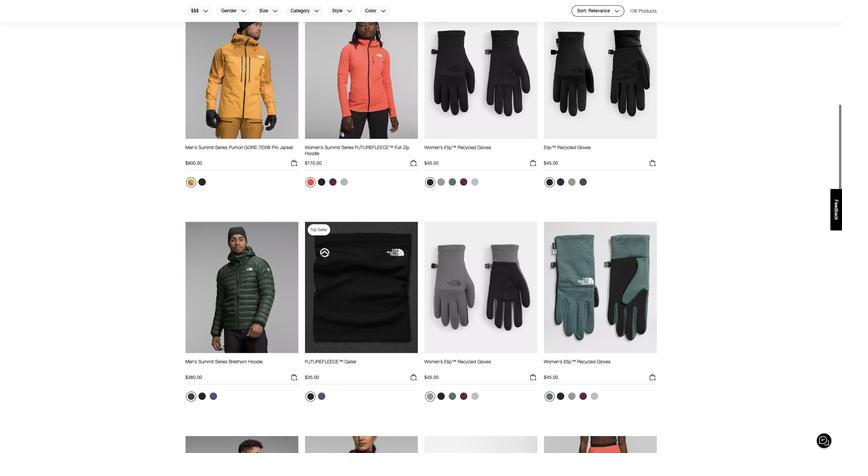 Task type: vqa. For each thing, say whether or not it's contained in the screenshot.
Etip™ Recycled Gloves
yes



Task type: describe. For each thing, give the bounding box(es) containing it.
radiant orange image
[[307, 179, 314, 186]]

pine needle image
[[188, 393, 194, 400]]

seller
[[318, 227, 328, 232]]

$35.00 button
[[305, 373, 418, 384]]

$45.00 button for etip™ recycled gloves 'button'
[[544, 159, 657, 170]]

dark sage image for women's summit series futurefleece™ full-zip hoodie
[[449, 178, 456, 186]]

women's summit series futurefleece™ pants image
[[544, 436, 657, 453]]

tnf black image right radiant orange "icon"
[[318, 178, 325, 186]]

$choose color$ option group for men's summit series breithorn hoodie "button"
[[186, 391, 219, 404]]

tnf black image left tnf medium grey heather radio
[[427, 179, 434, 186]]

$choose color$ option group for women's etip™ recycled gloves button corresponding to women's summit series futurefleece™ full-zip hoodie
[[425, 177, 481, 190]]

summit navy image
[[557, 178, 565, 186]]

summit gold/citrine yellow image
[[188, 179, 194, 186]]

1 vertical spatial dark sage radio
[[545, 392, 555, 402]]

TNF Medium Grey Heather radio
[[436, 177, 447, 187]]

men's summit series breithorn hoodie button
[[186, 359, 263, 371]]

products
[[639, 8, 657, 14]]

tnf black image left dark sage radio
[[438, 393, 445, 400]]

tnf black image for men's summit series pumori gore-tex® pro jacket
[[198, 178, 206, 186]]

tnf black image left cave blue option
[[307, 393, 314, 400]]

relevance
[[589, 8, 610, 13]]

tnf black image for women's etip™ recycled gloves
[[557, 393, 565, 400]]

2 e from the top
[[834, 205, 840, 208]]

$45.00 for boysenberry image corresponding to etip™
[[425, 160, 439, 166]]

Cave Blue radio
[[316, 391, 327, 402]]

$choose color$ option group for futurefleece™ gaiter button
[[305, 391, 328, 404]]

color
[[365, 8, 377, 13]]

series for futurefleece™
[[342, 145, 354, 150]]

Boysenberry radio
[[578, 391, 589, 402]]

106 products status
[[630, 5, 657, 17]]

women's etip™ recycled gloves for women's summit series futurefleece™ full-zip hoodie
[[425, 145, 492, 150]]

sort: relevance button
[[572, 5, 625, 17]]

dusty periwinkle radio for etip™
[[470, 177, 481, 187]]

etip™ for tnf medium grey heather option related to etip™
[[564, 359, 576, 364]]

misty sage image
[[341, 178, 348, 186]]

f e e d b a c k
[[834, 199, 840, 220]]

gaiter
[[345, 359, 357, 364]]

0 vertical spatial dark sage radio
[[447, 177, 458, 187]]

category
[[291, 8, 310, 13]]

tnf black radio for the bottommost dark sage option
[[556, 391, 566, 402]]

women's summit series futurefleece™ full-zip hoodie
[[305, 145, 410, 156]]

boysenberry radio for summit
[[459, 177, 469, 187]]

women's etip™ recycled gloves image for the bottommost dark sage option
[[544, 221, 657, 353]]

b
[[834, 210, 840, 213]]

$45.00 button for women's etip™ recycled gloves button corresponding to women's summit series futurefleece™ full-zip hoodie
[[425, 159, 538, 170]]

women's for women's etip™ recycled gloves button related to futurefleece™ gaiter
[[425, 359, 443, 364]]

futurefleece™ gaiter button
[[305, 359, 357, 371]]

tnf medium grey heather radio for recycled
[[567, 177, 578, 187]]

futurefleece™ gaiter image
[[305, 221, 418, 353]]

$800.00
[[186, 160, 202, 166]]

$170.00
[[305, 160, 322, 166]]

women's for women's etip™ recycled gloves button corresponding to women's summit series futurefleece™ full-zip hoodie
[[425, 145, 443, 150]]

dusty periwinkle image
[[591, 393, 598, 400]]

men's summit series pumori gore-tex® pro jacket button
[[186, 145, 293, 157]]

etip™ inside 'button'
[[544, 145, 557, 150]]

2 women's summit series futurefleece™ full-zip hoodie image from the top
[[305, 436, 418, 453]]

Summit Gold/Citrine Yellow radio
[[186, 177, 196, 187]]

0 vertical spatial etip™ recycled gloves image
[[544, 7, 657, 139]]

gender button
[[216, 5, 251, 17]]

summit for $380.00
[[199, 359, 214, 364]]

jacket
[[280, 145, 293, 150]]

tnf black image for men's summit series breithorn hoodie
[[198, 393, 206, 400]]

New Taupe Green radio
[[578, 177, 589, 187]]

color button
[[360, 5, 391, 17]]

tnf black radio for pine needle radio
[[197, 391, 207, 402]]

dusty periwinkle image for women's etip™ recycled gloves
[[472, 393, 479, 400]]

gloves inside 'button'
[[578, 145, 591, 150]]

Pine Needle radio
[[186, 392, 196, 402]]

$45.00 for boysenberry image within radio
[[544, 374, 559, 380]]

$35.00
[[305, 374, 319, 380]]

men's for men's summit series breithorn hoodie
[[186, 359, 197, 364]]

$380.00
[[186, 374, 202, 380]]

tnf medium grey heather image for tnf medium grey heather option to the left of dark sage radio
[[427, 393, 434, 400]]

pro
[[272, 145, 279, 150]]

$45.00 for boysenberry image for women's
[[425, 374, 439, 380]]

zip
[[403, 145, 410, 150]]

1 vertical spatial etip™ recycled gloves image
[[425, 436, 538, 453]]

size button
[[254, 5, 283, 17]]

boysenberry image
[[329, 178, 337, 186]]

etip™ for topmost dark sage option
[[445, 145, 457, 150]]

gore-
[[244, 145, 259, 150]]

recycled for topmost dark sage option
[[458, 145, 477, 150]]

tnf medium grey heather radio left dark sage radio
[[425, 392, 435, 402]]

106
[[630, 8, 638, 14]]

men's summit series breithorn hoodie
[[186, 359, 263, 364]]

gloves for dark sage radio
[[478, 359, 492, 364]]

boysenberry image inside radio
[[580, 393, 587, 400]]

Cave Blue radio
[[208, 391, 219, 402]]



Task type: locate. For each thing, give the bounding box(es) containing it.
cave blue image for cave blue radio
[[210, 393, 217, 400]]

summit
[[199, 145, 214, 150], [325, 145, 340, 150], [199, 359, 214, 364]]

e up d at the right of page
[[834, 202, 840, 205]]

boysenberry image right dark sage radio
[[460, 393, 468, 400]]

dark sage image for futurefleece™ gaiter
[[449, 393, 456, 400]]

cave blue image right pine needle radio
[[210, 393, 217, 400]]

tnf black radio left dark sage radio
[[436, 391, 447, 402]]

gloves for topmost dark sage option
[[478, 145, 492, 150]]

boysenberry image
[[460, 178, 468, 186], [460, 393, 468, 400], [580, 393, 587, 400]]

men's summit series breithorn hoodie image
[[186, 221, 298, 353]]

size
[[260, 8, 268, 13]]

d
[[834, 208, 840, 210]]

new taupe green image
[[580, 178, 587, 186]]

2 cave blue image from the left
[[318, 393, 325, 400]]

boysenberry image for women's
[[460, 393, 468, 400]]

a
[[834, 213, 840, 215]]

category button
[[285, 5, 324, 17]]

boysenberry image right tnf medium grey heather radio
[[460, 178, 468, 186]]

dark sage image inside dark sage radio
[[449, 393, 456, 400]]

$800.00 button
[[186, 159, 298, 170]]

$choose color$ option group for the women's summit series futurefleece™ full-zip hoodie button
[[305, 177, 350, 190]]

series for breithorn
[[215, 359, 228, 364]]

0 horizontal spatial hoodie
[[248, 359, 263, 364]]

106 products
[[630, 8, 657, 14]]

boysenberry radio right tnf medium grey heather radio
[[459, 177, 469, 187]]

hoodie up $170.00
[[305, 151, 320, 156]]

tnf medium grey heather image for tnf medium grey heather radio
[[438, 178, 445, 186]]

futurefleece™ up $170.00 dropdown button
[[355, 145, 394, 150]]

f
[[834, 199, 840, 202]]

$45.00 button
[[425, 159, 538, 170], [544, 159, 657, 170], [425, 373, 538, 384], [544, 373, 657, 384]]

futurefleece™ up $35.00
[[305, 359, 344, 364]]

$$$ button
[[186, 5, 213, 17]]

0 vertical spatial men's
[[186, 145, 197, 150]]

0 vertical spatial hoodie
[[305, 151, 320, 156]]

Radiant Orange radio
[[306, 177, 316, 187]]

style button
[[327, 5, 357, 17]]

Dusty Periwinkle radio
[[470, 177, 481, 187], [470, 391, 481, 402], [589, 391, 600, 402]]

series for pumori
[[215, 145, 228, 150]]

$45.00 for new taupe green icon
[[544, 160, 559, 166]]

women's etip™ recycled gloves for futurefleece™ gaiter
[[425, 359, 492, 364]]

women's etip™ recycled gloves
[[425, 145, 492, 150], [425, 359, 492, 364], [544, 359, 611, 364]]

Dark Sage radio
[[447, 177, 458, 187], [545, 392, 555, 402]]

women's etip™ recycled gloves button for futurefleece™ gaiter
[[425, 359, 492, 371]]

recycled for dark sage radio
[[458, 359, 477, 364]]

series inside women's summit series futurefleece™ full-zip hoodie
[[342, 145, 354, 150]]

tnf black radio left boysenberry radio
[[556, 391, 566, 402]]

Summit Navy radio
[[556, 177, 566, 187]]

breithorn
[[229, 359, 247, 364]]

$choose color$ option group for etip™ recycled gloves 'button'
[[544, 177, 589, 190]]

tnf black image right summit gold/citrine yellow icon
[[198, 178, 206, 186]]

1 dusty periwinkle image from the top
[[472, 178, 479, 186]]

top seller
[[311, 227, 328, 232]]

tnf medium grey heather radio for etip™
[[567, 391, 578, 402]]

$choose color$ option group for women's etip™ recycled gloves button related to futurefleece™ gaiter
[[425, 391, 481, 404]]

1 horizontal spatial dark sage radio
[[545, 392, 555, 402]]

futurefleece™ inside women's summit series futurefleece™ full-zip hoodie
[[355, 145, 394, 150]]

women's inside women's summit series futurefleece™ full-zip hoodie
[[305, 145, 324, 150]]

futurefleece™ gaiter
[[305, 359, 357, 364]]

tnf medium grey heather image for tnf medium grey heather option related to etip™
[[569, 393, 576, 400]]

hoodie
[[305, 151, 320, 156], [248, 359, 263, 364]]

etip™ recycled gloves image
[[544, 7, 657, 139], [425, 436, 538, 453]]

dark sage image
[[449, 178, 456, 186], [449, 393, 456, 400], [547, 393, 553, 400]]

e
[[834, 202, 840, 205], [834, 205, 840, 208]]

1 men's from the top
[[186, 145, 197, 150]]

$choose color$ option group for men's summit series pumori gore-tex® pro jacket button
[[186, 177, 208, 190]]

1 horizontal spatial cave blue image
[[318, 393, 325, 400]]

1 vertical spatial dusty periwinkle image
[[472, 393, 479, 400]]

tnf black image left summit navy 'radio'
[[547, 179, 553, 186]]

men's summit series futurefleece™ full-zip hoodie image
[[186, 436, 298, 453]]

men's up $800.00
[[186, 145, 197, 150]]

tnf black radio left cave blue option
[[306, 392, 316, 402]]

men's up $380.00
[[186, 359, 197, 364]]

tnf black image
[[198, 178, 206, 186], [427, 179, 434, 186], [198, 393, 206, 400], [557, 393, 565, 400]]

sort: relevance
[[578, 8, 610, 13]]

etip™ recycled gloves button
[[544, 145, 591, 157]]

women's etip™ recycled gloves image
[[425, 7, 538, 139], [425, 221, 538, 353], [544, 221, 657, 353]]

series left 'pumori'
[[215, 145, 228, 150]]

2 men's from the top
[[186, 359, 197, 364]]

etip™ recycled gloves
[[544, 145, 591, 150]]

summit inside women's summit series futurefleece™ full-zip hoodie
[[325, 145, 340, 150]]

0 horizontal spatial etip™ recycled gloves image
[[425, 436, 538, 453]]

hoodie inside "button"
[[248, 359, 263, 364]]

1 horizontal spatial etip™ recycled gloves image
[[544, 7, 657, 139]]

gloves for tnf medium grey heather option related to etip™
[[597, 359, 611, 364]]

etip™ for dark sage radio
[[445, 359, 457, 364]]

tnf black image right pine needle radio
[[198, 393, 206, 400]]

0 vertical spatial women's summit series futurefleece™ full-zip hoodie image
[[305, 7, 418, 139]]

recycled
[[458, 145, 477, 150], [558, 145, 576, 150], [458, 359, 477, 364], [578, 359, 596, 364]]

$170.00 button
[[305, 159, 418, 170]]

tnf medium grey heather radio right 'summit navy' icon
[[567, 177, 578, 187]]

0 vertical spatial dusty periwinkle image
[[472, 178, 479, 186]]

summit inside "button"
[[199, 359, 214, 364]]

full-
[[395, 145, 403, 150]]

recycled inside 'button'
[[558, 145, 576, 150]]

series
[[215, 145, 228, 150], [342, 145, 354, 150], [215, 359, 228, 364]]

tnf black image inside radio
[[198, 178, 206, 186]]

gender
[[222, 8, 237, 13]]

tnf black radio right summit gold/citrine yellow icon
[[197, 177, 207, 187]]

$45.00 button for women's etip™ recycled gloves button related to futurefleece™ gaiter
[[425, 373, 538, 384]]

etip™
[[445, 145, 457, 150], [544, 145, 557, 150], [445, 359, 457, 364], [564, 359, 576, 364]]

1 horizontal spatial tnf black radio
[[545, 177, 555, 187]]

dusty periwinkle radio for women's
[[470, 391, 481, 402]]

summit for $800.00
[[199, 145, 214, 150]]

1 vertical spatial futurefleece™
[[305, 359, 344, 364]]

1 vertical spatial men's
[[186, 359, 197, 364]]

series up $170.00 dropdown button
[[342, 145, 354, 150]]

men's for men's summit series pumori gore-tex® pro jacket
[[186, 145, 197, 150]]

men's inside button
[[186, 145, 197, 150]]

TNF Medium Grey Heather radio
[[567, 177, 578, 187], [567, 391, 578, 402], [425, 392, 435, 402]]

women's summit series futurefleece™ full-zip hoodie button
[[305, 145, 418, 157]]

1 women's summit series futurefleece™ full-zip hoodie image from the top
[[305, 7, 418, 139]]

women's etip™ recycled gloves image for tnf medium grey heather option to the left of dark sage radio
[[425, 221, 538, 353]]

recycled for tnf medium grey heather option related to etip™
[[578, 359, 596, 364]]

tnf medium grey heather image for tnf medium grey heather option associated with recycled
[[569, 178, 576, 186]]

tnf medium grey heather radio left boysenberry radio
[[567, 391, 578, 402]]

f e e d b a c k button
[[831, 189, 843, 230]]

futurefleece™
[[355, 145, 394, 150], [305, 359, 344, 364]]

boysenberry image for etip™
[[460, 178, 468, 186]]

c
[[834, 215, 840, 218]]

cave blue image
[[210, 393, 217, 400], [318, 393, 325, 400]]

0 horizontal spatial tnf black radio
[[197, 177, 207, 187]]

gloves
[[478, 145, 492, 150], [578, 145, 591, 150], [478, 359, 492, 364], [597, 359, 611, 364]]

series inside "button"
[[215, 359, 228, 364]]

1 vertical spatial hoodie
[[248, 359, 263, 364]]

sort:
[[578, 8, 588, 13]]

tnf black radio for radiant orange option
[[316, 177, 327, 187]]

$$$
[[191, 8, 199, 13]]

cave blue image inside cave blue option
[[318, 393, 325, 400]]

0 horizontal spatial futurefleece™
[[305, 359, 344, 364]]

1 vertical spatial women's summit series futurefleece™ full-zip hoodie image
[[305, 436, 418, 453]]

k
[[834, 218, 840, 220]]

dusty periwinkle image
[[472, 178, 479, 186], [472, 393, 479, 400]]

1 cave blue image from the left
[[210, 393, 217, 400]]

boysenberry image left dusty periwinkle icon
[[580, 393, 587, 400]]

style
[[333, 8, 343, 13]]

tnf medium grey heather image inside tnf medium grey heather radio
[[438, 178, 445, 186]]

hoodie inside women's summit series futurefleece™ full-zip hoodie
[[305, 151, 320, 156]]

Misty Sage radio
[[339, 177, 350, 187]]

tnf black image
[[318, 178, 325, 186], [547, 179, 553, 186], [438, 393, 445, 400], [307, 393, 314, 400]]

1 horizontal spatial futurefleece™
[[355, 145, 394, 150]]

1 e from the top
[[834, 202, 840, 205]]

hoodie right breithorn at the bottom of the page
[[248, 359, 263, 364]]

tnf black radio right radiant orange "icon"
[[316, 177, 327, 187]]

Boysenberry radio
[[328, 177, 338, 187], [459, 177, 469, 187], [459, 391, 469, 402]]

men's summit series pumori gore-tex® pro jacket image
[[186, 7, 298, 139]]

e up b
[[834, 205, 840, 208]]

TNF Black radio
[[316, 177, 327, 187], [425, 177, 435, 187], [197, 391, 207, 402], [436, 391, 447, 402], [556, 391, 566, 402], [306, 392, 316, 402]]

top
[[311, 227, 317, 232]]

boysenberry radio for gaiter
[[459, 391, 469, 402]]

TNF Black radio
[[197, 177, 207, 187], [545, 177, 555, 187]]

men's
[[186, 145, 197, 150], [186, 359, 197, 364]]

Dark Sage radio
[[447, 391, 458, 402]]

cave blue image down $35.00
[[318, 393, 325, 400]]

$380.00 button
[[186, 373, 298, 384]]

2 dusty periwinkle image from the top
[[472, 393, 479, 400]]

men's inside "button"
[[186, 359, 197, 364]]

boysenberry radio left misty sage radio
[[328, 177, 338, 187]]

tnf black radio left tnf medium grey heather radio
[[425, 177, 435, 187]]

women's
[[305, 145, 324, 150], [425, 145, 443, 150], [425, 359, 443, 364], [544, 359, 563, 364]]

$choose color$ option group
[[186, 177, 208, 190], [305, 177, 350, 190], [425, 177, 481, 190], [544, 177, 589, 190], [186, 391, 219, 404], [305, 391, 328, 404], [425, 391, 481, 404], [544, 391, 601, 404]]

women's summit series futurefleece™ full-zip hoodie image
[[305, 7, 418, 139], [305, 436, 418, 453]]

women's for the women's summit series futurefleece™ full-zip hoodie button
[[305, 145, 324, 150]]

pumori
[[229, 145, 243, 150]]

tnf black radio left summit navy 'radio'
[[545, 177, 555, 187]]

tnf medium grey heather image
[[438, 178, 445, 186], [569, 178, 576, 186], [569, 393, 576, 400], [427, 393, 434, 400]]

women's etip™ recycled gloves button for women's summit series futurefleece™ full-zip hoodie
[[425, 145, 492, 157]]

0 horizontal spatial dark sage radio
[[447, 177, 458, 187]]

0 horizontal spatial cave blue image
[[210, 393, 217, 400]]

women's etip™ recycled gloves button
[[425, 145, 492, 157], [425, 359, 492, 371], [544, 359, 611, 371]]

boysenberry radio right dark sage radio
[[459, 391, 469, 402]]

tnf black radio for tnf medium grey heather option to the left of dark sage radio
[[436, 391, 447, 402]]

men's summit series pumori gore-tex® pro jacket
[[186, 145, 293, 150]]

summit for $170.00
[[325, 145, 340, 150]]

cave blue image for cave blue option
[[318, 393, 325, 400]]

cave blue image inside cave blue radio
[[210, 393, 217, 400]]

1 horizontal spatial hoodie
[[305, 151, 320, 156]]

0 vertical spatial futurefleece™
[[355, 145, 394, 150]]

series left breithorn at the bottom of the page
[[215, 359, 228, 364]]

$45.00
[[425, 160, 439, 166], [544, 160, 559, 166], [425, 374, 439, 380], [544, 374, 559, 380]]

tex®
[[259, 145, 271, 150]]

tnf black image left boysenberry radio
[[557, 393, 565, 400]]

tnf black radio right pine needle radio
[[197, 391, 207, 402]]

dusty periwinkle image for etip™ recycled gloves
[[472, 178, 479, 186]]



